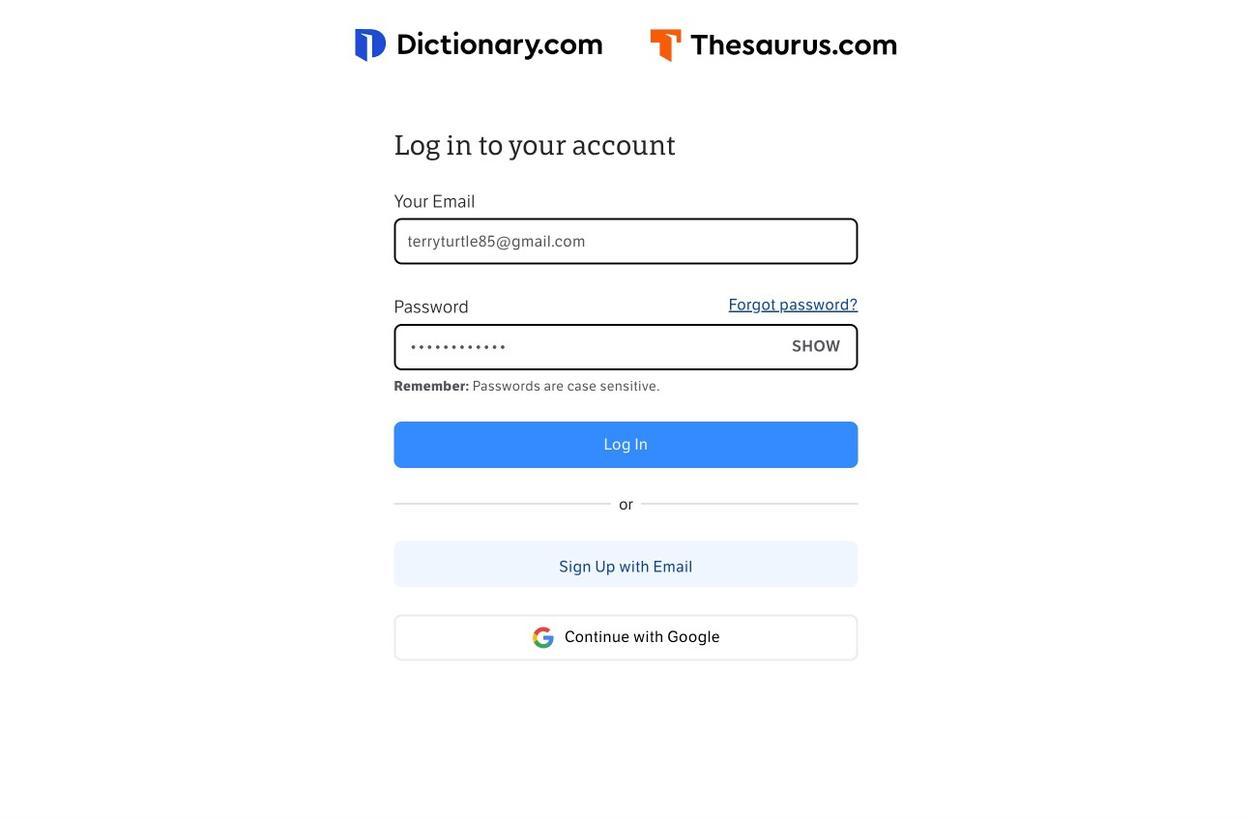 Task type: describe. For each thing, give the bounding box(es) containing it.
yourname@email.com email field
[[394, 218, 858, 265]]



Task type: locate. For each thing, give the bounding box(es) containing it.
Password password field
[[396, 326, 777, 368]]



Task type: vqa. For each thing, say whether or not it's contained in the screenshot.
Writing tips link
no



